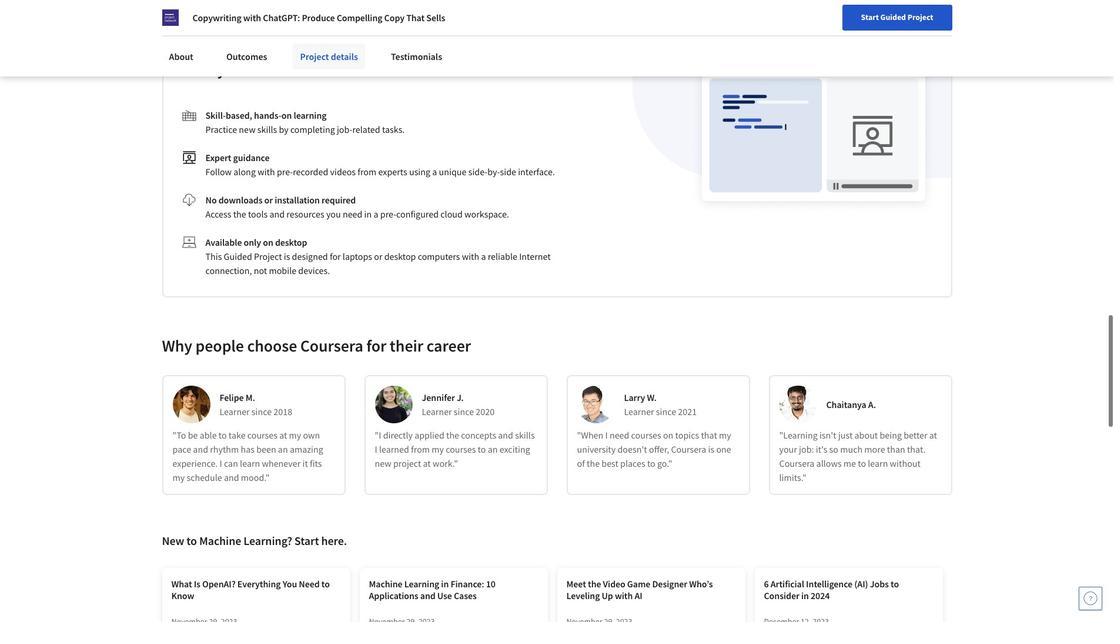 Task type: vqa. For each thing, say whether or not it's contained in the screenshot.
"fun"
no



Task type: describe. For each thing, give the bounding box(es) containing it.
felipe
[[220, 392, 244, 404]]

much
[[841, 444, 863, 456]]

new inside skill-based, hands-on learning practice new skills by completing job-related tasks.
[[239, 124, 256, 136]]

"i directly applied the concepts and skills i learned from my courses to an exciting new project at work."
[[375, 430, 535, 470]]

ai
[[635, 590, 643, 602]]

2020
[[476, 406, 495, 418]]

go."
[[658, 458, 673, 470]]

to inside "6 artificial intelligence (ai) jobs to consider in 2024"
[[891, 579, 900, 590]]

job:
[[800, 444, 815, 456]]

just
[[839, 430, 853, 442]]

that.
[[908, 444, 926, 456]]

testimonials link
[[384, 44, 450, 69]]

learner for felipe
[[220, 406, 250, 418]]

tasks.
[[382, 124, 405, 136]]

available only on desktop this guided project is designed for laptops or desktop computers with a reliable internet connection, not mobile devices.
[[206, 237, 551, 277]]

access
[[206, 209, 232, 220]]

jobs
[[871, 579, 890, 590]]

that
[[702, 430, 718, 442]]

on inside available only on desktop this guided project is designed for laptops or desktop computers with a reliable internet connection, not mobile devices.
[[263, 237, 273, 249]]

how
[[182, 59, 214, 80]]

to inside "to be able to take courses at my own pace and rhythm has been an amazing experience. i can learn whenever it fits my schedule and mood."
[[219, 430, 227, 442]]

and inside the machine learning in finance: 10 applications and use cases
[[421, 590, 436, 602]]

project
[[394, 458, 421, 470]]

an inside "to be able to take courses at my own pace and rhythm has been an amazing experience. i can learn whenever it fits my schedule and mood."
[[278, 444, 288, 456]]

by
[[279, 124, 289, 136]]

an inside "i directly applied the concepts and skills i learned from my courses to an exciting new project at work."
[[488, 444, 498, 456]]

without
[[891, 458, 921, 470]]

is inside "when i need courses on topics that my university doesn't offer, coursera is one of the best places to go."
[[709, 444, 715, 456]]

courses inside "when i need courses on topics that my university doesn't offer, coursera is one of the best places to go."
[[632, 430, 662, 442]]

2021
[[679, 406, 697, 418]]

computers
[[418, 251, 460, 263]]

meet
[[567, 579, 587, 590]]

need
[[299, 579, 320, 590]]

produce
[[302, 12, 335, 24]]

to inside "learning isn't just about being better at your job: it's so much more than that. coursera allows me to learn without limits."
[[859, 458, 867, 470]]

applications
[[369, 590, 419, 602]]

6 artificial intelligence (ai) jobs to consider in 2024
[[765, 579, 900, 602]]

start inside button
[[862, 12, 880, 22]]

1 vertical spatial new
[[162, 534, 184, 549]]

isn't
[[820, 430, 837, 442]]

is inside available only on desktop this guided project is designed for laptops or desktop computers with a reliable internet connection, not mobile devices.
[[284, 251, 290, 263]]

laptops
[[343, 251, 372, 263]]

a inside available only on desktop this guided project is designed for laptops or desktop computers with a reliable internet connection, not mobile devices.
[[482, 251, 486, 263]]

no downloads or installation required access the tools and resources you need in a pre-configured cloud workspace.
[[206, 194, 510, 220]]

workspace.
[[465, 209, 510, 220]]

learn right you'll
[[260, 59, 296, 80]]

based,
[[226, 110, 252, 121]]

chaitanya
[[827, 399, 867, 411]]

connection,
[[206, 265, 252, 277]]

and inside "i directly applied the concepts and skills i learned from my courses to an exciting new project at work."
[[499, 430, 514, 442]]

whenever
[[262, 458, 301, 470]]

project inside button
[[908, 12, 934, 22]]

"to
[[173, 430, 186, 442]]

machine learning in finance: 10 applications and use cases link
[[360, 569, 548, 622]]

hands-
[[254, 110, 282, 121]]

the inside meet the video game designer who's leveling up with ai
[[588, 579, 602, 590]]

i inside "to be able to take courses at my own pace and rhythm has been an amazing experience. i can learn whenever it fits my schedule and mood."
[[220, 458, 222, 470]]

work."
[[433, 458, 458, 470]]

cloud
[[441, 209, 463, 220]]

"i
[[375, 430, 382, 442]]

m.
[[246, 392, 255, 404]]

what
[[172, 579, 192, 590]]

coursera inside "when i need courses on topics that my university doesn't offer, coursera is one of the best places to go."
[[672, 444, 707, 456]]

topics
[[676, 430, 700, 442]]

courses inside "to be able to take courses at my own pace and rhythm has been an amazing experience. i can learn whenever it fits my schedule and mood."
[[248, 430, 278, 442]]

and down 'can'
[[224, 472, 239, 484]]

at for better
[[930, 430, 938, 442]]

or inside available only on desktop this guided project is designed for laptops or desktop computers with a reliable internet connection, not mobile devices.
[[374, 251, 383, 263]]

need inside "when i need courses on topics that my university doesn't offer, coursera is one of the best places to go."
[[610, 430, 630, 442]]

skill-based, hands-on learning practice new skills by completing job-related tasks.
[[206, 110, 405, 136]]

pace
[[173, 444, 191, 456]]

1 vertical spatial start
[[295, 534, 319, 549]]

english button
[[868, 0, 939, 38]]

since for j.
[[454, 406, 474, 418]]

compelling
[[337, 12, 383, 24]]

to inside what is openai? everything you need to know
[[322, 579, 330, 590]]

who's
[[690, 579, 713, 590]]

resources
[[287, 209, 325, 220]]

follow
[[206, 166, 232, 178]]

with inside "expert guidance follow along with pre-recorded videos from experts using a unique side-by-side interface."
[[258, 166, 275, 178]]

from inside "i directly applied the concepts and skills i learned from my courses to an exciting new project at work."
[[411, 444, 430, 456]]

show notifications image
[[956, 15, 970, 29]]

1 vertical spatial for
[[367, 336, 387, 357]]

project details link
[[293, 44, 365, 69]]

with inside meet the video game designer who's leveling up with ai
[[615, 590, 633, 602]]

everything
[[238, 579, 281, 590]]

related
[[353, 124, 380, 136]]

better
[[904, 430, 928, 442]]

my down experience.
[[173, 472, 185, 484]]

available
[[206, 237, 242, 249]]

1 vertical spatial desktop
[[385, 251, 416, 263]]

guidance
[[233, 152, 270, 164]]

since for m.
[[252, 406, 272, 418]]

learner for jennifer
[[422, 406, 452, 418]]

exciting
[[500, 444, 531, 456]]

and inside no downloads or installation required access the tools and resources you need in a pre-configured cloud workspace.
[[270, 209, 285, 220]]

a inside no downloads or installation required access the tools and resources you need in a pre-configured cloud workspace.
[[374, 209, 379, 220]]

w.
[[647, 392, 657, 404]]

learner for larry
[[625, 406, 655, 418]]

the inside "when i need courses on topics that my university doesn't offer, coursera is one of the best places to go."
[[587, 458, 600, 470]]

0 horizontal spatial desktop
[[275, 237, 307, 249]]

schedule
[[187, 472, 222, 484]]

doesn't
[[618, 444, 648, 456]]

expert
[[206, 152, 232, 164]]

testimonials
[[391, 51, 443, 62]]

coursera inside "learning isn't just about being better at your job: it's so much more than that. coursera allows me to learn without limits."
[[780, 458, 815, 470]]

why people choose coursera for their career
[[162, 336, 471, 357]]

6 artificial intelligence (ai) jobs to consider in 2024 link
[[755, 569, 943, 622]]

take
[[229, 430, 246, 442]]

in inside "6 artificial intelligence (ai) jobs to consider in 2024"
[[802, 590, 810, 602]]

designed
[[292, 251, 328, 263]]

career
[[839, 14, 862, 24]]

about
[[169, 51, 194, 62]]

0 vertical spatial new
[[822, 14, 838, 24]]

find your new career
[[788, 14, 862, 24]]

help center image
[[1084, 592, 1098, 606]]

learn for your
[[869, 458, 889, 470]]

mood."
[[241, 472, 270, 484]]

up
[[602, 590, 614, 602]]

in inside the machine learning in finance: 10 applications and use cases
[[441, 579, 449, 590]]

machine inside the machine learning in finance: 10 applications and use cases
[[369, 579, 403, 590]]

copy
[[385, 12, 405, 24]]

the inside no downloads or installation required access the tools and resources you need in a pre-configured cloud workspace.
[[233, 209, 246, 220]]

on inside "when i need courses on topics that my university doesn't offer, coursera is one of the best places to go."
[[664, 430, 674, 442]]

is
[[194, 579, 201, 590]]

expert guidance follow along with pre-recorded videos from experts using a unique side-by-side interface.
[[206, 152, 555, 178]]

learn for my
[[240, 458, 260, 470]]



Task type: locate. For each thing, give the bounding box(es) containing it.
job-
[[337, 124, 353, 136]]

and left use
[[421, 590, 436, 602]]

0 horizontal spatial a
[[374, 209, 379, 220]]

a left reliable
[[482, 251, 486, 263]]

a left configured
[[374, 209, 379, 220]]

0 vertical spatial coursera
[[301, 336, 363, 357]]

to right me
[[859, 458, 867, 470]]

1 horizontal spatial learner
[[422, 406, 452, 418]]

finance:
[[451, 579, 485, 590]]

1 vertical spatial guided
[[224, 251, 252, 263]]

coursera project network image
[[162, 9, 179, 26]]

project inside available only on desktop this guided project is designed for laptops or desktop computers with a reliable internet connection, not mobile devices.
[[254, 251, 282, 263]]

is
[[284, 251, 290, 263], [709, 444, 715, 456]]

applied
[[415, 430, 445, 442]]

3 learner from the left
[[625, 406, 655, 418]]

0 horizontal spatial machine
[[199, 534, 241, 549]]

machine left the learning
[[369, 579, 403, 590]]

so
[[830, 444, 839, 456]]

skills down hands-
[[258, 124, 277, 136]]

and up experience.
[[193, 444, 208, 456]]

0 horizontal spatial new
[[239, 124, 256, 136]]

side
[[500, 166, 517, 178]]

for left laptops
[[330, 251, 341, 263]]

2 since from the left
[[454, 406, 474, 418]]

or up tools
[[265, 194, 273, 206]]

3 since from the left
[[657, 406, 677, 418]]

the left up
[[588, 579, 602, 590]]

0 horizontal spatial since
[[252, 406, 272, 418]]

1 horizontal spatial on
[[282, 110, 292, 121]]

pre- up installation
[[277, 166, 293, 178]]

1 horizontal spatial new
[[822, 14, 838, 24]]

1 an from the left
[[278, 444, 288, 456]]

desktop left the computers
[[385, 251, 416, 263]]

amazing
[[290, 444, 324, 456]]

0 horizontal spatial from
[[358, 166, 377, 178]]

start left the english at the right of page
[[862, 12, 880, 22]]

pre- inside "expert guidance follow along with pre-recorded videos from experts using a unique side-by-side interface."
[[277, 166, 293, 178]]

1 horizontal spatial guided
[[881, 12, 907, 22]]

guided
[[881, 12, 907, 22], [224, 251, 252, 263]]

learn inside "learning isn't just about being better at your job: it's so much more than that. coursera allows me to learn without limits."
[[869, 458, 889, 470]]

new down learned
[[375, 458, 392, 470]]

0 horizontal spatial or
[[265, 194, 273, 206]]

0 horizontal spatial i
[[220, 458, 222, 470]]

no
[[206, 194, 217, 206]]

i down "i
[[375, 444, 378, 456]]

is left one at the right bottom
[[709, 444, 715, 456]]

learner down felipe
[[220, 406, 250, 418]]

pre- inside no downloads or installation required access the tools and resources you need in a pre-configured cloud workspace.
[[381, 209, 397, 220]]

on up offer,
[[664, 430, 674, 442]]

start left here. on the left of page
[[295, 534, 319, 549]]

at for courses
[[280, 430, 287, 442]]

consider
[[765, 590, 800, 602]]

best
[[602, 458, 619, 470]]

1 horizontal spatial since
[[454, 406, 474, 418]]

cases
[[454, 590, 477, 602]]

with inside available only on desktop this guided project is designed for laptops or desktop computers with a reliable internet connection, not mobile devices.
[[462, 251, 480, 263]]

since inside jennifer j. learner since 2020
[[454, 406, 474, 418]]

what is openai? everything you need to know
[[172, 579, 330, 602]]

1 horizontal spatial need
[[610, 430, 630, 442]]

0 vertical spatial for
[[330, 251, 341, 263]]

since inside larry w. learner since 2021
[[657, 406, 677, 418]]

a
[[433, 166, 437, 178], [374, 209, 379, 220], [482, 251, 486, 263]]

from down applied
[[411, 444, 430, 456]]

1 horizontal spatial your
[[805, 14, 821, 24]]

larry w. learner since 2021
[[625, 392, 697, 418]]

0 horizontal spatial at
[[280, 430, 287, 442]]

pre- down experts
[[381, 209, 397, 220]]

i inside "i directly applied the concepts and skills i learned from my courses to an exciting new project at work."
[[375, 444, 378, 456]]

completing
[[291, 124, 335, 136]]

university
[[577, 444, 616, 456]]

offer,
[[650, 444, 670, 456]]

0 vertical spatial from
[[358, 166, 377, 178]]

guided right "career"
[[881, 12, 907, 22]]

1 horizontal spatial at
[[423, 458, 431, 470]]

recorded
[[293, 166, 328, 178]]

project left show notifications icon
[[908, 12, 934, 22]]

chaitanya a.
[[827, 399, 877, 411]]

2 horizontal spatial in
[[802, 590, 810, 602]]

skills up the exciting
[[516, 430, 535, 442]]

new left "career"
[[822, 14, 838, 24]]

0 horizontal spatial skills
[[258, 124, 277, 136]]

you
[[327, 209, 341, 220]]

learn down more
[[869, 458, 889, 470]]

learning
[[294, 110, 327, 121]]

your right find
[[805, 14, 821, 24]]

skill-
[[206, 110, 226, 121]]

learn down has
[[240, 458, 260, 470]]

0 vertical spatial project
[[908, 12, 934, 22]]

configured
[[397, 209, 439, 220]]

10
[[486, 579, 496, 590]]

new inside "i directly applied the concepts and skills i learned from my courses to an exciting new project at work."
[[375, 458, 392, 470]]

guided inside button
[[881, 12, 907, 22]]

1 horizontal spatial i
[[375, 444, 378, 456]]

"learning
[[780, 430, 818, 442]]

the right of
[[587, 458, 600, 470]]

0 vertical spatial is
[[284, 251, 290, 263]]

what is openai? everything you need to know link
[[162, 569, 350, 622]]

skills inside skill-based, hands-on learning practice new skills by completing job-related tasks.
[[258, 124, 277, 136]]

and up the exciting
[[499, 430, 514, 442]]

need up doesn't
[[610, 430, 630, 442]]

to inside "i directly applied the concepts and skills i learned from my courses to an exciting new project at work."
[[478, 444, 486, 456]]

at inside "to be able to take courses at my own pace and rhythm has been an amazing experience. i can learn whenever it fits my schedule and mood."
[[280, 430, 287, 442]]

1 horizontal spatial project
[[300, 51, 329, 62]]

that
[[407, 12, 425, 24]]

find your new career link
[[783, 12, 868, 26]]

need inside no downloads or installation required access the tools and resources you need in a pre-configured cloud workspace.
[[343, 209, 363, 220]]

need right you
[[343, 209, 363, 220]]

0 horizontal spatial new
[[162, 534, 184, 549]]

0 vertical spatial your
[[805, 14, 821, 24]]

start guided project
[[862, 12, 934, 22]]

choose
[[247, 336, 297, 357]]

or right laptops
[[374, 251, 383, 263]]

1 vertical spatial or
[[374, 251, 383, 263]]

1 vertical spatial machine
[[369, 579, 403, 590]]

1 horizontal spatial an
[[488, 444, 498, 456]]

at inside "learning isn't just about being better at your job: it's so much more than that. coursera allows me to learn without limits."
[[930, 430, 938, 442]]

from inside "expert guidance follow along with pre-recorded videos from experts using a unique side-by-side interface."
[[358, 166, 377, 178]]

1 since from the left
[[252, 406, 272, 418]]

in left finance: at the bottom left of page
[[441, 579, 449, 590]]

project left the details
[[300, 51, 329, 62]]

felipe m. learner since 2018
[[220, 392, 293, 418]]

2 horizontal spatial courses
[[632, 430, 662, 442]]

0 horizontal spatial on
[[263, 237, 273, 249]]

1 horizontal spatial start
[[862, 12, 880, 22]]

with left chatgpt:
[[243, 12, 261, 24]]

using
[[409, 166, 431, 178]]

not
[[254, 265, 267, 277]]

a right using
[[433, 166, 437, 178]]

1 horizontal spatial courses
[[446, 444, 476, 456]]

at left work."
[[423, 458, 431, 470]]

0 vertical spatial new
[[239, 124, 256, 136]]

intelligence
[[807, 579, 853, 590]]

machine up openai?
[[199, 534, 241, 549]]

1 horizontal spatial coursera
[[672, 444, 707, 456]]

new down based,
[[239, 124, 256, 136]]

larry
[[625, 392, 646, 404]]

limits."
[[780, 472, 807, 484]]

courses inside "i directly applied the concepts and skills i learned from my courses to an exciting new project at work."
[[446, 444, 476, 456]]

new
[[822, 14, 838, 24], [162, 534, 184, 549]]

on inside skill-based, hands-on learning practice new skills by completing job-related tasks.
[[282, 110, 292, 121]]

my up one at the right bottom
[[720, 430, 732, 442]]

i inside "when i need courses on topics that my university doesn't offer, coursera is one of the best places to go."
[[606, 430, 608, 442]]

guided inside available only on desktop this guided project is designed for laptops or desktop computers with a reliable internet connection, not mobile devices.
[[224, 251, 252, 263]]

in right you
[[365, 209, 372, 220]]

know
[[172, 590, 194, 602]]

you'll
[[217, 59, 257, 80]]

skills
[[258, 124, 277, 136], [516, 430, 535, 442]]

with
[[243, 12, 261, 24], [258, 166, 275, 178], [462, 251, 480, 263], [615, 590, 633, 602]]

start guided project button
[[843, 5, 953, 31]]

0 vertical spatial start
[[862, 12, 880, 22]]

1 horizontal spatial pre-
[[381, 209, 397, 220]]

1 horizontal spatial in
[[441, 579, 449, 590]]

1 horizontal spatial desktop
[[385, 251, 416, 263]]

in left 2024
[[802, 590, 810, 602]]

since down 'm.' in the bottom left of the page
[[252, 406, 272, 418]]

0 horizontal spatial for
[[330, 251, 341, 263]]

1 horizontal spatial is
[[709, 444, 715, 456]]

1 vertical spatial new
[[375, 458, 392, 470]]

learner down 'jennifer'
[[422, 406, 452, 418]]

an up whenever
[[278, 444, 288, 456]]

courses up the been
[[248, 430, 278, 442]]

to inside "when i need courses on topics that my university doesn't offer, coursera is one of the best places to go."
[[648, 458, 656, 470]]

1 vertical spatial your
[[780, 444, 798, 456]]

at right better at the bottom
[[930, 430, 938, 442]]

2 horizontal spatial at
[[930, 430, 938, 442]]

1 horizontal spatial from
[[411, 444, 430, 456]]

my up work."
[[432, 444, 444, 456]]

learner inside felipe m. learner since 2018
[[220, 406, 250, 418]]

0 vertical spatial i
[[606, 430, 608, 442]]

courses up offer,
[[632, 430, 662, 442]]

courses
[[248, 430, 278, 442], [632, 430, 662, 442], [446, 444, 476, 456]]

project up not in the top left of the page
[[254, 251, 282, 263]]

0 vertical spatial need
[[343, 209, 363, 220]]

2 horizontal spatial on
[[664, 430, 674, 442]]

only
[[244, 237, 261, 249]]

2 an from the left
[[488, 444, 498, 456]]

with down guidance
[[258, 166, 275, 178]]

for left the their
[[367, 336, 387, 357]]

0 vertical spatial desktop
[[275, 237, 307, 249]]

1 vertical spatial from
[[411, 444, 430, 456]]

can
[[224, 458, 238, 470]]

in inside no downloads or installation required access the tools and resources you need in a pre-configured cloud workspace.
[[365, 209, 372, 220]]

my left own
[[289, 430, 301, 442]]

one
[[717, 444, 732, 456]]

chatgpt:
[[263, 12, 300, 24]]

new up what
[[162, 534, 184, 549]]

of
[[577, 458, 585, 470]]

1 vertical spatial a
[[374, 209, 379, 220]]

learner inside jennifer j. learner since 2020
[[422, 406, 452, 418]]

on right only
[[263, 237, 273, 249]]

since inside felipe m. learner since 2018
[[252, 406, 272, 418]]

a inside "expert guidance follow along with pre-recorded videos from experts using a unique side-by-side interface."
[[433, 166, 437, 178]]

courses up work."
[[446, 444, 476, 456]]

to left go."
[[648, 458, 656, 470]]

the right applied
[[447, 430, 460, 442]]

1 vertical spatial coursera
[[672, 444, 707, 456]]

0 horizontal spatial need
[[343, 209, 363, 220]]

to up rhythm
[[219, 430, 227, 442]]

your inside "learning isn't just about being better at your job: it's so much more than that. coursera allows me to learn without limits."
[[780, 444, 798, 456]]

my
[[289, 430, 301, 442], [720, 430, 732, 442], [432, 444, 444, 456], [173, 472, 185, 484]]

2 learner from the left
[[422, 406, 452, 418]]

2 vertical spatial i
[[220, 458, 222, 470]]

need
[[343, 209, 363, 220], [610, 430, 630, 442]]

leveling
[[567, 590, 600, 602]]

i right "when
[[606, 430, 608, 442]]

1 vertical spatial on
[[263, 237, 273, 249]]

devices.
[[299, 265, 330, 277]]

0 horizontal spatial pre-
[[277, 166, 293, 178]]

learner inside larry w. learner since 2021
[[625, 406, 655, 418]]

from right videos
[[358, 166, 377, 178]]

here.
[[322, 534, 347, 549]]

artificial
[[771, 579, 805, 590]]

2 vertical spatial coursera
[[780, 458, 815, 470]]

1 vertical spatial project
[[300, 51, 329, 62]]

jennifer
[[422, 392, 455, 404]]

more
[[865, 444, 886, 456]]

1 vertical spatial is
[[709, 444, 715, 456]]

2 vertical spatial on
[[664, 430, 674, 442]]

2 horizontal spatial learner
[[625, 406, 655, 418]]

learn inside "to be able to take courses at my own pace and rhythm has been an amazing experience. i can learn whenever it fits my schedule and mood."
[[240, 458, 260, 470]]

0 vertical spatial guided
[[881, 12, 907, 22]]

1 vertical spatial pre-
[[381, 209, 397, 220]]

machine learning in finance: 10 applications and use cases
[[369, 579, 496, 602]]

practice
[[206, 124, 237, 136]]

learning?
[[244, 534, 292, 549]]

at down 2018
[[280, 430, 287, 442]]

1 horizontal spatial or
[[374, 251, 383, 263]]

desktop up designed
[[275, 237, 307, 249]]

been
[[257, 444, 276, 456]]

None search field
[[168, 7, 450, 31]]

my inside "i directly applied the concepts and skills i learned from my courses to an exciting new project at work."
[[432, 444, 444, 456]]

0 horizontal spatial start
[[295, 534, 319, 549]]

is up mobile
[[284, 251, 290, 263]]

2 vertical spatial a
[[482, 251, 486, 263]]

0 horizontal spatial courses
[[248, 430, 278, 442]]

learned
[[379, 444, 409, 456]]

2 horizontal spatial project
[[908, 12, 934, 22]]

0 vertical spatial pre-
[[277, 166, 293, 178]]

"when
[[577, 430, 604, 442]]

0 horizontal spatial learner
[[220, 406, 250, 418]]

0 horizontal spatial is
[[284, 251, 290, 263]]

0 vertical spatial machine
[[199, 534, 241, 549]]

it's
[[816, 444, 828, 456]]

0 horizontal spatial project
[[254, 251, 282, 263]]

along
[[234, 166, 256, 178]]

your down "learning
[[780, 444, 798, 456]]

on up by
[[282, 110, 292, 121]]

to right jobs
[[891, 579, 900, 590]]

you
[[283, 579, 297, 590]]

j.
[[457, 392, 464, 404]]

or inside no downloads or installation required access the tools and resources you need in a pre-configured cloud workspace.
[[265, 194, 273, 206]]

1 horizontal spatial new
[[375, 458, 392, 470]]

0 horizontal spatial coursera
[[301, 336, 363, 357]]

2 horizontal spatial i
[[606, 430, 608, 442]]

for inside available only on desktop this guided project is designed for laptops or desktop computers with a reliable internet connection, not mobile devices.
[[330, 251, 341, 263]]

0 horizontal spatial guided
[[224, 251, 252, 263]]

and right tools
[[270, 209, 285, 220]]

jennifer j. learner since 2020
[[422, 392, 495, 418]]

my inside "when i need courses on topics that my university doesn't offer, coursera is one of the best places to go."
[[720, 430, 732, 442]]

an down concepts
[[488, 444, 498, 456]]

1 horizontal spatial skills
[[516, 430, 535, 442]]

their
[[390, 336, 424, 357]]

openai?
[[202, 579, 236, 590]]

1 learner from the left
[[220, 406, 250, 418]]

to down concepts
[[478, 444, 486, 456]]

2 horizontal spatial coursera
[[780, 458, 815, 470]]

learner down larry
[[625, 406, 655, 418]]

since down j.
[[454, 406, 474, 418]]

0 vertical spatial on
[[282, 110, 292, 121]]

and
[[270, 209, 285, 220], [499, 430, 514, 442], [193, 444, 208, 456], [224, 472, 239, 484], [421, 590, 436, 602]]

0 horizontal spatial your
[[780, 444, 798, 456]]

0 vertical spatial or
[[265, 194, 273, 206]]

0 vertical spatial skills
[[258, 124, 277, 136]]

since down w.
[[657, 406, 677, 418]]

with left ai
[[615, 590, 633, 602]]

project details
[[300, 51, 358, 62]]

use
[[438, 590, 452, 602]]

i left 'can'
[[220, 458, 222, 470]]

skills inside "i directly applied the concepts and skills i learned from my courses to an exciting new project at work."
[[516, 430, 535, 442]]

copywriting with chatgpt: produce compelling copy that sells
[[193, 12, 446, 24]]

this
[[206, 251, 222, 263]]

1 horizontal spatial a
[[433, 166, 437, 178]]

the inside "i directly applied the concepts and skills i learned from my courses to an exciting new project at work."
[[447, 430, 460, 442]]

2 horizontal spatial a
[[482, 251, 486, 263]]

since
[[252, 406, 272, 418], [454, 406, 474, 418], [657, 406, 677, 418]]

1 horizontal spatial for
[[367, 336, 387, 357]]

learn
[[260, 59, 296, 80], [240, 458, 260, 470], [869, 458, 889, 470]]

2 horizontal spatial since
[[657, 406, 677, 418]]

the down downloads
[[233, 209, 246, 220]]

unique
[[439, 166, 467, 178]]

1 vertical spatial i
[[375, 444, 378, 456]]

2 vertical spatial project
[[254, 251, 282, 263]]

1 horizontal spatial machine
[[369, 579, 403, 590]]

with right the computers
[[462, 251, 480, 263]]

on
[[282, 110, 292, 121], [263, 237, 273, 249], [664, 430, 674, 442]]

mobile
[[269, 265, 297, 277]]

guided up connection,
[[224, 251, 252, 263]]

to up is
[[187, 534, 197, 549]]

about
[[855, 430, 879, 442]]

since for w.
[[657, 406, 677, 418]]

0 horizontal spatial an
[[278, 444, 288, 456]]

at inside "i directly applied the concepts and skills i learned from my courses to an exciting new project at work."
[[423, 458, 431, 470]]

0 vertical spatial a
[[433, 166, 437, 178]]

to right the need
[[322, 579, 330, 590]]



